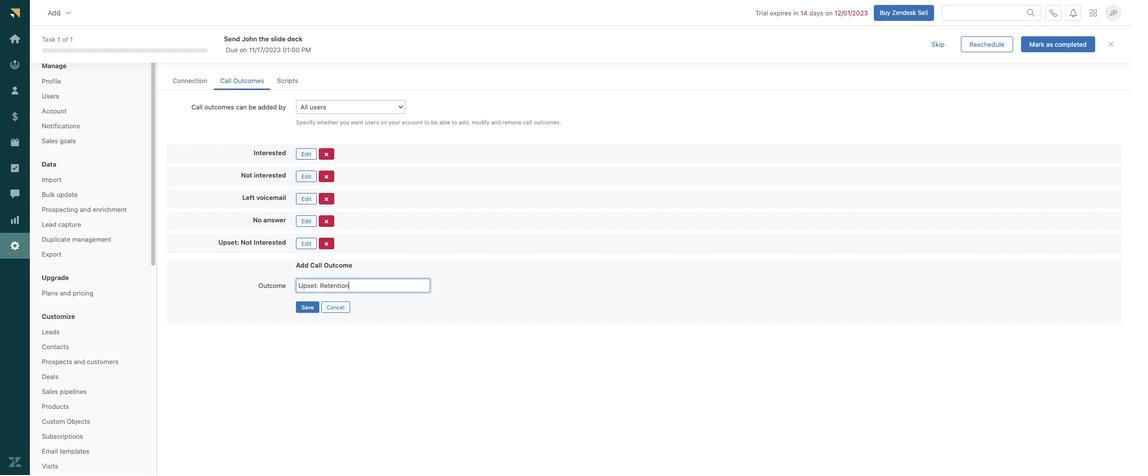 Task type: describe. For each thing, give the bounding box(es) containing it.
buy zendesk sell
[[880, 9, 929, 16]]

plans
[[42, 289, 58, 297]]

call outcomes can be added by
[[191, 103, 286, 111]]

completed
[[1056, 40, 1088, 48]]

edit for not interested
[[302, 173, 312, 180]]

customers
[[87, 358, 119, 366]]

deck
[[288, 35, 303, 43]]

import
[[42, 176, 62, 184]]

products link
[[38, 400, 141, 413]]

left
[[243, 194, 255, 202]]

add,
[[459, 119, 471, 125]]

capture
[[58, 221, 81, 228]]

add call outcome
[[296, 261, 353, 269]]

bell image
[[1070, 9, 1078, 17]]

lead capture
[[42, 221, 81, 228]]

lead
[[42, 221, 56, 228]]

reschedule button
[[962, 36, 1014, 52]]

objects
[[67, 418, 90, 426]]

by
[[279, 103, 286, 111]]

upset: not interested
[[218, 238, 286, 246]]

enrichment
[[93, 206, 127, 214]]

and for pricing
[[60, 289, 71, 297]]

1 vertical spatial your
[[389, 119, 401, 125]]

deals
[[42, 373, 59, 381]]

jp
[[1110, 8, 1118, 17]]

sell.
[[294, 54, 307, 62]]

2 not from the top
[[241, 238, 252, 246]]

remove
[[503, 119, 522, 125]]

users
[[365, 119, 379, 125]]

templates
[[60, 448, 90, 455]]

contacts link
[[38, 340, 141, 354]]

sales for sales goals
[[42, 137, 58, 145]]

text
[[220, 37, 242, 51]]

remove image for upset: not interested
[[325, 241, 329, 247]]

call outcomes link
[[214, 72, 270, 90]]

you
[[340, 119, 350, 125]]

jp button
[[1106, 5, 1122, 21]]

duplicate management
[[42, 235, 111, 243]]

2 to from the left
[[452, 119, 457, 125]]

1 horizontal spatial be
[[432, 119, 438, 125]]

products
[[42, 403, 69, 411]]

plans and pricing
[[42, 289, 94, 297]]

pm
[[302, 46, 311, 54]]

mark
[[1030, 40, 1045, 48]]

add button
[[40, 3, 81, 23]]

from
[[278, 54, 292, 62]]

edit for no answer
[[302, 218, 312, 224]]

specify
[[296, 119, 316, 125]]

edit link for upset: not interested
[[296, 238, 317, 249]]

management
[[72, 235, 111, 243]]

trial
[[756, 9, 769, 17]]

want
[[351, 119, 364, 125]]

buy zendesk sell button
[[874, 5, 935, 21]]

prospects and customers link
[[38, 355, 141, 368]]

and for text
[[198, 37, 217, 51]]

contacts
[[42, 343, 69, 351]]

upgrade
[[42, 274, 69, 282]]

call
[[524, 119, 533, 125]]

skip button
[[924, 36, 954, 52]]

not interested
[[241, 171, 286, 179]]

leads
[[195, 54, 211, 62]]

specify whether you want users on your account to be able to add, modify and remove call outcomes.
[[296, 119, 562, 125]]

scripts link
[[271, 72, 304, 90]]

scripts
[[277, 77, 298, 85]]

zendesk products image
[[1091, 9, 1098, 16]]

reschedule
[[970, 40, 1005, 48]]

remove image for interested
[[325, 174, 329, 180]]

visits
[[42, 462, 58, 470]]

custom objects
[[42, 418, 90, 426]]

account
[[402, 119, 423, 125]]

left voicemail
[[243, 194, 286, 202]]

duplicate
[[42, 235, 70, 243]]

lead capture link
[[38, 218, 141, 231]]

update
[[57, 191, 78, 199]]

custom objects link
[[38, 415, 141, 428]]

customize
[[42, 313, 75, 321]]

connection link
[[167, 72, 213, 90]]

deals link
[[38, 370, 141, 383]]

0 vertical spatial outcome
[[324, 261, 353, 269]]

mark as completed
[[1030, 40, 1088, 48]]

edit link for left voicemail
[[296, 193, 317, 204]]

calls image
[[1050, 9, 1058, 17]]

in
[[794, 9, 799, 17]]

send john the slide deck due on 11/17/2023 01:00 pm
[[224, 35, 311, 54]]

chevron down image
[[65, 9, 73, 17]]

call outcomes
[[220, 77, 264, 85]]

bulk
[[42, 191, 55, 199]]

1 interested from the top
[[254, 149, 286, 157]]

1 vertical spatial outcome
[[259, 282, 286, 290]]

outcomes.
[[534, 119, 562, 125]]

sales goals link
[[38, 134, 141, 147]]

profile link
[[38, 75, 141, 88]]

sell
[[919, 9, 929, 16]]



Task type: locate. For each thing, give the bounding box(es) containing it.
prospecting and enrichment
[[42, 206, 127, 214]]

1 remove image from the top
[[325, 219, 329, 224]]

0 vertical spatial add
[[48, 8, 61, 17]]

on for trial expires in 14 days on 12/01/2023
[[826, 9, 833, 17]]

and
[[198, 37, 217, 51], [213, 54, 224, 62], [492, 119, 501, 125], [80, 206, 91, 214], [60, 289, 71, 297], [74, 358, 85, 366]]

edit link right the answer on the top
[[296, 215, 317, 227]]

zendesk
[[893, 9, 917, 16]]

1 horizontal spatial on
[[381, 119, 387, 125]]

1 vertical spatial on
[[240, 46, 247, 54]]

on for specify whether you want users on your account to be able to add, modify and remove call outcomes.
[[381, 119, 387, 125]]

interested up interested
[[254, 149, 286, 157]]

on right users at the left of the page
[[381, 119, 387, 125]]

directly
[[254, 54, 276, 62]]

sales down the deals
[[42, 388, 58, 396]]

2 remove image from the top
[[325, 174, 329, 180]]

0 horizontal spatial be
[[249, 103, 256, 111]]

cancel image
[[1108, 40, 1116, 48]]

2 remove image from the top
[[325, 241, 329, 247]]

4 edit from the top
[[302, 218, 312, 224]]

on inside send john the slide deck due on 11/17/2023 01:00 pm
[[240, 46, 247, 54]]

not up left
[[241, 171, 252, 179]]

3 edit link from the top
[[296, 193, 317, 204]]

pricing
[[73, 289, 94, 297]]

prospects
[[42, 358, 72, 366]]

0 horizontal spatial your
[[180, 54, 193, 62]]

voice
[[167, 37, 195, 51]]

able
[[440, 119, 451, 125]]

2 vertical spatial remove image
[[325, 197, 329, 202]]

3 edit from the top
[[302, 196, 312, 202]]

add for add
[[48, 8, 61, 17]]

edit for left voicemail
[[302, 196, 312, 202]]

interested
[[254, 171, 286, 179]]

0 vertical spatial not
[[241, 171, 252, 179]]

search image
[[1028, 9, 1036, 17]]

can
[[236, 103, 247, 111]]

1 horizontal spatial to
[[452, 119, 457, 125]]

email templates link
[[38, 445, 141, 458]]

on right days
[[826, 9, 833, 17]]

edit link for no answer
[[296, 215, 317, 227]]

cancel button
[[321, 302, 350, 313]]

zendesk image
[[8, 456, 21, 469]]

0 vertical spatial remove image
[[325, 152, 329, 157]]

and inside "link"
[[74, 358, 85, 366]]

sales pipelines link
[[38, 385, 141, 398]]

1 vertical spatial be
[[432, 119, 438, 125]]

outcome up the outcome text box
[[324, 261, 353, 269]]

add up save
[[296, 261, 309, 269]]

send
[[224, 35, 240, 43]]

edit link right interested
[[296, 171, 317, 182]]

voicemail
[[257, 194, 286, 202]]

duplicate management link
[[38, 233, 141, 246]]

sales
[[42, 137, 58, 145], [42, 388, 58, 396]]

add for add call outcome
[[296, 261, 309, 269]]

users
[[42, 92, 59, 100]]

plans and pricing link
[[38, 287, 141, 300]]

1 vertical spatial remove image
[[325, 174, 329, 180]]

leads link
[[38, 326, 141, 339]]

sales for sales pipelines
[[42, 388, 58, 396]]

voice and text call your leads and contacts directly from sell. learn about
[[167, 37, 346, 62]]

2 edit from the top
[[302, 173, 312, 180]]

export
[[42, 250, 61, 258]]

edit link up add call outcome
[[296, 238, 317, 249]]

edit link for interested
[[296, 148, 317, 160]]

2 vertical spatial on
[[381, 119, 387, 125]]

and right 'plans'
[[60, 289, 71, 297]]

1
[[57, 35, 60, 43], [70, 35, 73, 43]]

remove image for voicemail
[[325, 197, 329, 202]]

and up the leads
[[198, 37, 217, 51]]

3 remove image from the top
[[325, 197, 329, 202]]

interested down no answer at the left top of the page
[[254, 238, 286, 246]]

edit link right the voicemail
[[296, 193, 317, 204]]

add left chevron down image
[[48, 8, 61, 17]]

edit down the specify on the top left of the page
[[302, 151, 312, 157]]

2 interested from the top
[[254, 238, 286, 246]]

outcome down upset: not interested
[[259, 282, 286, 290]]

0 vertical spatial interested
[[254, 149, 286, 157]]

send john the slide deck link
[[224, 34, 906, 43]]

2 horizontal spatial on
[[826, 9, 833, 17]]

1 vertical spatial remove image
[[325, 241, 329, 247]]

to right the account
[[425, 119, 430, 125]]

sales pipelines
[[42, 388, 87, 396]]

0 horizontal spatial on
[[240, 46, 247, 54]]

remove image for no answer
[[325, 219, 329, 224]]

prospecting
[[42, 206, 78, 214]]

call
[[167, 54, 178, 62], [220, 77, 232, 85], [191, 103, 203, 111], [310, 261, 322, 269]]

call inside voice and text call your leads and contacts directly from sell. learn about
[[167, 54, 178, 62]]

remove image
[[325, 219, 329, 224], [325, 241, 329, 247]]

save
[[302, 304, 314, 311]]

12/01/2023
[[835, 9, 869, 17]]

1 horizontal spatial add
[[296, 261, 309, 269]]

1 horizontal spatial outcome
[[324, 261, 353, 269]]

whether
[[317, 119, 339, 125]]

visits link
[[38, 460, 141, 473]]

notifications link
[[38, 119, 141, 133]]

1 vertical spatial interested
[[254, 238, 286, 246]]

add
[[48, 8, 61, 17], [296, 261, 309, 269]]

edit right the voicemail
[[302, 196, 312, 202]]

and down 'bulk update' link
[[80, 206, 91, 214]]

prospects and customers
[[42, 358, 119, 366]]

sales left goals
[[42, 137, 58, 145]]

5 edit from the top
[[302, 240, 312, 247]]

and right the leads
[[213, 54, 224, 62]]

and down contacts link
[[74, 358, 85, 366]]

be left able
[[432, 119, 438, 125]]

None field
[[56, 37, 135, 46]]

1 horizontal spatial your
[[389, 119, 401, 125]]

5 edit link from the top
[[296, 238, 317, 249]]

1 sales from the top
[[42, 137, 58, 145]]

and for enrichment
[[80, 206, 91, 214]]

email
[[42, 448, 58, 455]]

1 edit link from the top
[[296, 148, 317, 160]]

email templates
[[42, 448, 90, 455]]

manage
[[42, 62, 67, 70]]

about
[[327, 54, 344, 62]]

be right the can
[[249, 103, 256, 111]]

interested
[[254, 149, 286, 157], [254, 238, 286, 246]]

1 horizontal spatial 1
[[70, 35, 73, 43]]

1 to from the left
[[425, 119, 430, 125]]

to right able
[[452, 119, 457, 125]]

account
[[42, 107, 67, 115]]

add inside button
[[48, 8, 61, 17]]

edit right interested
[[302, 173, 312, 180]]

0 vertical spatial your
[[180, 54, 193, 62]]

0 vertical spatial remove image
[[325, 219, 329, 224]]

edit link down the specify on the top left of the page
[[296, 148, 317, 160]]

2 sales from the top
[[42, 388, 58, 396]]

prospecting and enrichment link
[[38, 203, 141, 216]]

2 edit link from the top
[[296, 171, 317, 182]]

0 horizontal spatial outcome
[[259, 282, 286, 290]]

due
[[226, 46, 238, 54]]

upset:
[[218, 238, 239, 246]]

outcomes
[[233, 77, 264, 85]]

edit link for not interested
[[296, 171, 317, 182]]

pipelines
[[60, 388, 87, 396]]

0 horizontal spatial add
[[48, 8, 61, 17]]

custom
[[42, 418, 65, 426]]

1 not from the top
[[241, 171, 252, 179]]

remove image
[[325, 152, 329, 157], [325, 174, 329, 180], [325, 197, 329, 202]]

bulk update
[[42, 191, 78, 199]]

and right the modify
[[492, 119, 501, 125]]

4 edit link from the top
[[296, 215, 317, 227]]

1 left of
[[57, 35, 60, 43]]

learn
[[308, 54, 325, 62]]

0 vertical spatial be
[[249, 103, 256, 111]]

1 vertical spatial not
[[241, 238, 252, 246]]

0 horizontal spatial 1
[[57, 35, 60, 43]]

users link
[[38, 90, 141, 103]]

Outcome text field
[[296, 279, 431, 293]]

01:00
[[283, 46, 300, 54]]

outcomes
[[205, 103, 234, 111]]

edit for upset: not interested
[[302, 240, 312, 247]]

11/17/2023
[[249, 46, 281, 54]]

expires
[[771, 9, 792, 17]]

your
[[180, 54, 193, 62], [389, 119, 401, 125]]

edit for interested
[[302, 151, 312, 157]]

2 1 from the left
[[70, 35, 73, 43]]

days
[[810, 9, 824, 17]]

1 vertical spatial sales
[[42, 388, 58, 396]]

0 vertical spatial on
[[826, 9, 833, 17]]

1 vertical spatial add
[[296, 261, 309, 269]]

your down voice
[[180, 54, 193, 62]]

not right upset:
[[241, 238, 252, 246]]

subscriptions link
[[38, 430, 141, 443]]

edit up add call outcome
[[302, 240, 312, 247]]

modify
[[472, 119, 490, 125]]

your inside voice and text call your leads and contacts directly from sell. learn about
[[180, 54, 193, 62]]

0 vertical spatial sales
[[42, 137, 58, 145]]

1 1 from the left
[[57, 35, 60, 43]]

and for customers
[[74, 358, 85, 366]]

edit
[[302, 151, 312, 157], [302, 173, 312, 180], [302, 196, 312, 202], [302, 218, 312, 224], [302, 240, 312, 247]]

1 remove image from the top
[[325, 152, 329, 157]]

1 right of
[[70, 35, 73, 43]]

edit right the answer on the top
[[302, 218, 312, 224]]

sales goals
[[42, 137, 76, 145]]

data
[[42, 160, 56, 168]]

on
[[826, 9, 833, 17], [240, 46, 247, 54], [381, 119, 387, 125]]

export link
[[38, 248, 141, 261]]

your left the account
[[389, 119, 401, 125]]

1 edit from the top
[[302, 151, 312, 157]]

subscriptions
[[42, 433, 83, 441]]

the
[[259, 35, 269, 43]]

on up contacts
[[240, 46, 247, 54]]

0 horizontal spatial to
[[425, 119, 430, 125]]



Task type: vqa. For each thing, say whether or not it's contained in the screenshot.
calls Image
yes



